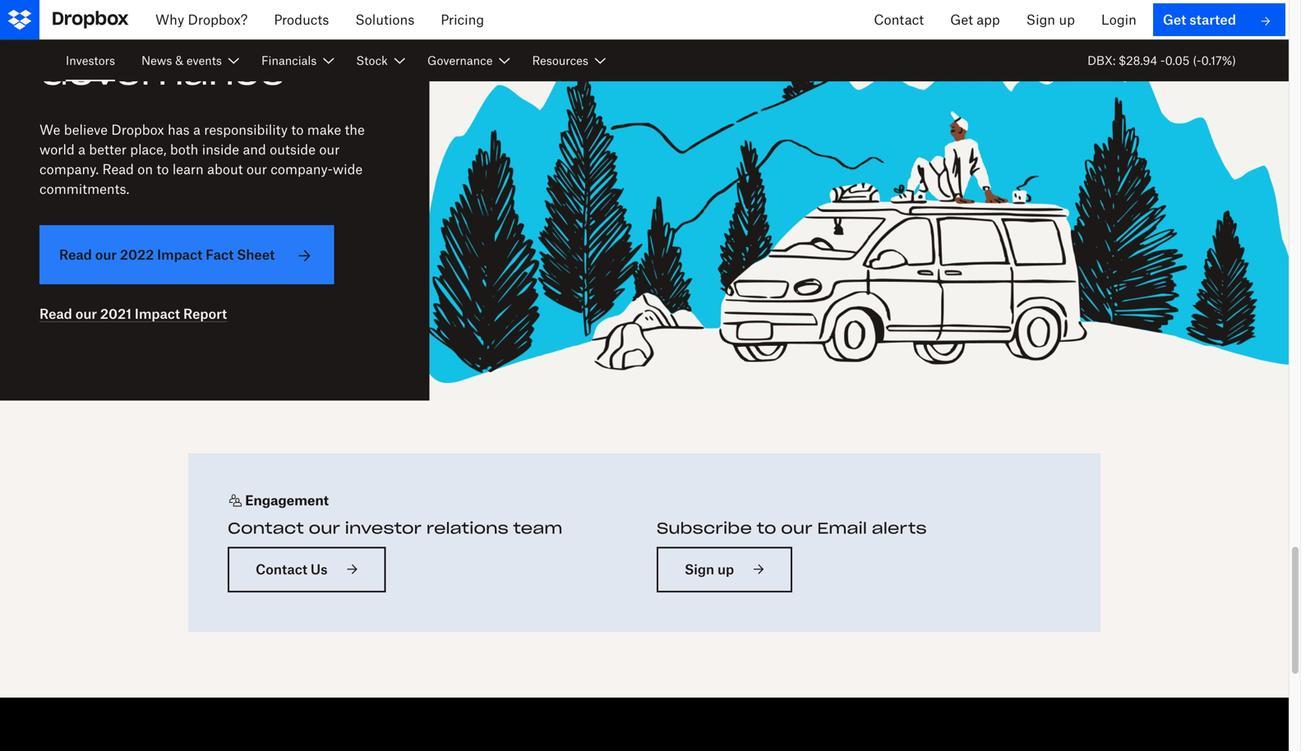 Task type: locate. For each thing, give the bounding box(es) containing it.
governance
[[39, 52, 285, 94]]

get
[[950, 12, 973, 28], [1163, 12, 1186, 28]]

1 vertical spatial a
[[78, 141, 85, 157]]

get left started
[[1163, 12, 1186, 28]]

impact for 2021
[[135, 306, 180, 322]]

contact down engagement
[[228, 519, 304, 538]]

1 vertical spatial to
[[157, 161, 169, 177]]

up down 'subscribe'
[[718, 561, 734, 577]]

up left the login
[[1059, 12, 1075, 28]]

our right the about
[[246, 161, 267, 177]]

sign
[[1026, 12, 1055, 28], [685, 561, 714, 577]]

our left email
[[781, 519, 813, 538]]

1 vertical spatial contact
[[228, 519, 304, 538]]

0 horizontal spatial sign up
[[685, 561, 734, 577]]

1 vertical spatial and
[[243, 141, 266, 157]]

impact left fact
[[157, 246, 202, 262]]

0 vertical spatial contact
[[874, 12, 924, 28]]

0 vertical spatial sign up link
[[1013, 0, 1088, 39]]

sign up link down 'subscribe'
[[657, 547, 793, 592]]

a right has
[[193, 122, 200, 138]]

sign right app
[[1026, 12, 1055, 28]]

to up outside
[[291, 122, 304, 138]]

sign down 'subscribe'
[[685, 561, 714, 577]]

read
[[102, 161, 134, 177], [59, 246, 92, 262], [39, 306, 72, 322]]

0 vertical spatial sign up
[[1026, 12, 1075, 28]]

sign up
[[1026, 12, 1075, 28], [685, 561, 734, 577]]

products
[[274, 12, 329, 28]]

1 horizontal spatial get
[[1163, 12, 1186, 28]]

has
[[168, 122, 190, 138]]

1 vertical spatial up
[[718, 561, 734, 577]]

get inside 'link'
[[1163, 12, 1186, 28]]

read our 2021 impact report
[[39, 306, 227, 322]]

contact button
[[861, 0, 937, 39]]

impact for 2022
[[157, 246, 202, 262]]

and inside we believe dropbox has a responsibility to make the world a better place, both inside and outside our company. read on to learn about our company-wide commitments.
[[243, 141, 266, 157]]

read left 2022
[[59, 246, 92, 262]]

contact
[[874, 12, 924, 28], [228, 519, 304, 538], [256, 561, 307, 577]]

report
[[183, 306, 227, 322]]

impact
[[157, 246, 202, 262], [135, 306, 180, 322]]

solutions button
[[342, 0, 428, 39]]

get left app
[[950, 12, 973, 28]]

get app
[[950, 12, 1000, 28]]

contact inside 'dropdown button'
[[874, 12, 924, 28]]

sign up link
[[1013, 0, 1088, 39], [657, 547, 793, 592]]

0 vertical spatial read
[[102, 161, 134, 177]]

0 vertical spatial a
[[193, 122, 200, 138]]

our
[[319, 141, 340, 157], [246, 161, 267, 177], [95, 246, 117, 262], [75, 306, 97, 322], [309, 519, 340, 538], [781, 519, 813, 538]]

app
[[977, 12, 1000, 28]]

1 horizontal spatial sign up link
[[1013, 0, 1088, 39]]

contact left us
[[256, 561, 307, 577]]

sign up link right app
[[1013, 0, 1088, 39]]

sheet
[[237, 246, 275, 262]]

read left the 2021
[[39, 306, 72, 322]]

read down better
[[102, 161, 134, 177]]

subscribe
[[657, 519, 752, 538]]

0 vertical spatial sign
[[1026, 12, 1055, 28]]

world
[[39, 141, 75, 157]]

up
[[1059, 12, 1075, 28], [718, 561, 734, 577]]

1 get from the left
[[950, 12, 973, 28]]

1 vertical spatial impact
[[135, 306, 180, 322]]

read our 2022 impact fact sheet link
[[39, 225, 334, 284]]

email
[[817, 519, 867, 538]]

dropbox?
[[188, 12, 248, 28]]

and
[[181, 12, 258, 54], [243, 141, 266, 157]]

we
[[39, 122, 60, 138]]

contact for contact us
[[256, 561, 307, 577]]

0 vertical spatial up
[[1059, 12, 1075, 28]]

outside
[[270, 141, 316, 157]]

2 vertical spatial contact
[[256, 561, 307, 577]]

why dropbox? button
[[142, 0, 261, 39]]

social,
[[39, 12, 171, 54]]

we believe dropbox has a responsibility to make the world a better place, both inside and outside our company. read on to learn about our company-wide commitments.
[[39, 122, 365, 197]]

$28.94
[[1119, 53, 1157, 67]]

0.05
[[1165, 53, 1190, 67]]

0 vertical spatial to
[[291, 122, 304, 138]]

wide
[[333, 161, 363, 177]]

started
[[1190, 12, 1236, 28]]

investor
[[345, 519, 422, 538]]

2 vertical spatial read
[[39, 306, 72, 322]]

contact for contact our investor relations team
[[228, 519, 304, 538]]

0 vertical spatial and
[[181, 12, 258, 54]]

0 vertical spatial impact
[[157, 246, 202, 262]]

a down believe
[[78, 141, 85, 157]]

sign up right app
[[1026, 12, 1075, 28]]

get inside popup button
[[950, 12, 973, 28]]

2 vertical spatial to
[[757, 519, 776, 538]]

to right 'subscribe'
[[757, 519, 776, 538]]

to right on
[[157, 161, 169, 177]]

0 horizontal spatial to
[[157, 161, 169, 177]]

fact
[[206, 246, 234, 262]]

1 vertical spatial sign up link
[[657, 547, 793, 592]]

get for get started
[[1163, 12, 1186, 28]]

read our 2021 impact report link
[[39, 304, 227, 324]]

impact right the 2021
[[135, 306, 180, 322]]

0 horizontal spatial get
[[950, 12, 973, 28]]

solutions
[[355, 12, 414, 28]]

1 horizontal spatial sign up
[[1026, 12, 1075, 28]]

to
[[291, 122, 304, 138], [157, 161, 169, 177], [757, 519, 776, 538]]

about
[[207, 161, 243, 177]]

read for 2021
[[39, 306, 72, 322]]

a
[[193, 122, 200, 138], [78, 141, 85, 157]]

contact left 'get app'
[[874, 12, 924, 28]]

get for get app
[[950, 12, 973, 28]]

0 horizontal spatial sign
[[685, 561, 714, 577]]

1 vertical spatial read
[[59, 246, 92, 262]]

pricing
[[441, 12, 484, 28]]

1 vertical spatial sign up
[[685, 561, 734, 577]]

sign up down 'subscribe'
[[685, 561, 734, 577]]

0.17%)
[[1201, 53, 1236, 67]]

2 get from the left
[[1163, 12, 1186, 28]]

place,
[[130, 141, 166, 157]]

commitments.
[[39, 181, 129, 197]]

login link
[[1088, 0, 1150, 39]]

-
[[1161, 53, 1165, 67]]

environmental, social, and governance
[[39, 0, 341, 94]]

the
[[345, 122, 365, 138]]



Task type: describe. For each thing, give the bounding box(es) containing it.
0 horizontal spatial a
[[78, 141, 85, 157]]

on
[[138, 161, 153, 177]]

subscribe to our email alerts
[[657, 519, 927, 538]]

us
[[311, 561, 328, 577]]

contact for contact
[[874, 12, 924, 28]]

get started link
[[1153, 3, 1286, 36]]

1 horizontal spatial up
[[1059, 12, 1075, 28]]

why
[[155, 12, 184, 28]]

engagement
[[245, 492, 329, 508]]

environmental,
[[39, 0, 341, 15]]

1 horizontal spatial sign
[[1026, 12, 1055, 28]]

2022
[[120, 246, 154, 262]]

our left the 2021
[[75, 306, 97, 322]]

our down make
[[319, 141, 340, 157]]

read our 2022 impact fact sheet
[[59, 246, 275, 262]]

team
[[513, 519, 563, 538]]

2 horizontal spatial to
[[757, 519, 776, 538]]

2021
[[100, 306, 132, 322]]

dropbox
[[111, 122, 164, 138]]

get app button
[[937, 0, 1013, 39]]

our left 2022
[[95, 246, 117, 262]]

responsibility
[[204, 122, 288, 138]]

pricing link
[[428, 0, 497, 39]]

company.
[[39, 161, 99, 177]]

believe
[[64, 122, 108, 138]]

our up us
[[309, 519, 340, 538]]

read inside we believe dropbox has a responsibility to make the world a better place, both inside and outside our company. read on to learn about our company-wide commitments.
[[102, 161, 134, 177]]

dbx:
[[1088, 53, 1116, 67]]

learn
[[172, 161, 204, 177]]

and inside environmental, social, and governance
[[181, 12, 258, 54]]

inside
[[202, 141, 239, 157]]

make
[[307, 122, 341, 138]]

why dropbox?
[[155, 12, 248, 28]]

0 horizontal spatial sign up link
[[657, 547, 793, 592]]

alerts
[[872, 519, 927, 538]]

man sits outside on a van and looks out towards mountains. image
[[430, 0, 1289, 401]]

relations
[[426, 519, 509, 538]]

1 horizontal spatial a
[[193, 122, 200, 138]]

contact our investor relations team
[[228, 519, 563, 538]]

login
[[1101, 12, 1137, 28]]

get started
[[1163, 12, 1236, 28]]

0 horizontal spatial up
[[718, 561, 734, 577]]

products button
[[261, 0, 342, 39]]

contact us link
[[228, 547, 386, 592]]

contact us
[[256, 561, 328, 577]]

both
[[170, 141, 198, 157]]

1 vertical spatial sign
[[685, 561, 714, 577]]

read for 2022
[[59, 246, 92, 262]]

better
[[89, 141, 127, 157]]

1 horizontal spatial to
[[291, 122, 304, 138]]

(-
[[1193, 53, 1201, 67]]

dbx: $28.94 -0.05 (-0.17%)
[[1088, 53, 1236, 67]]

company-
[[271, 161, 333, 177]]



Task type: vqa. For each thing, say whether or not it's contained in the screenshot.
top to
yes



